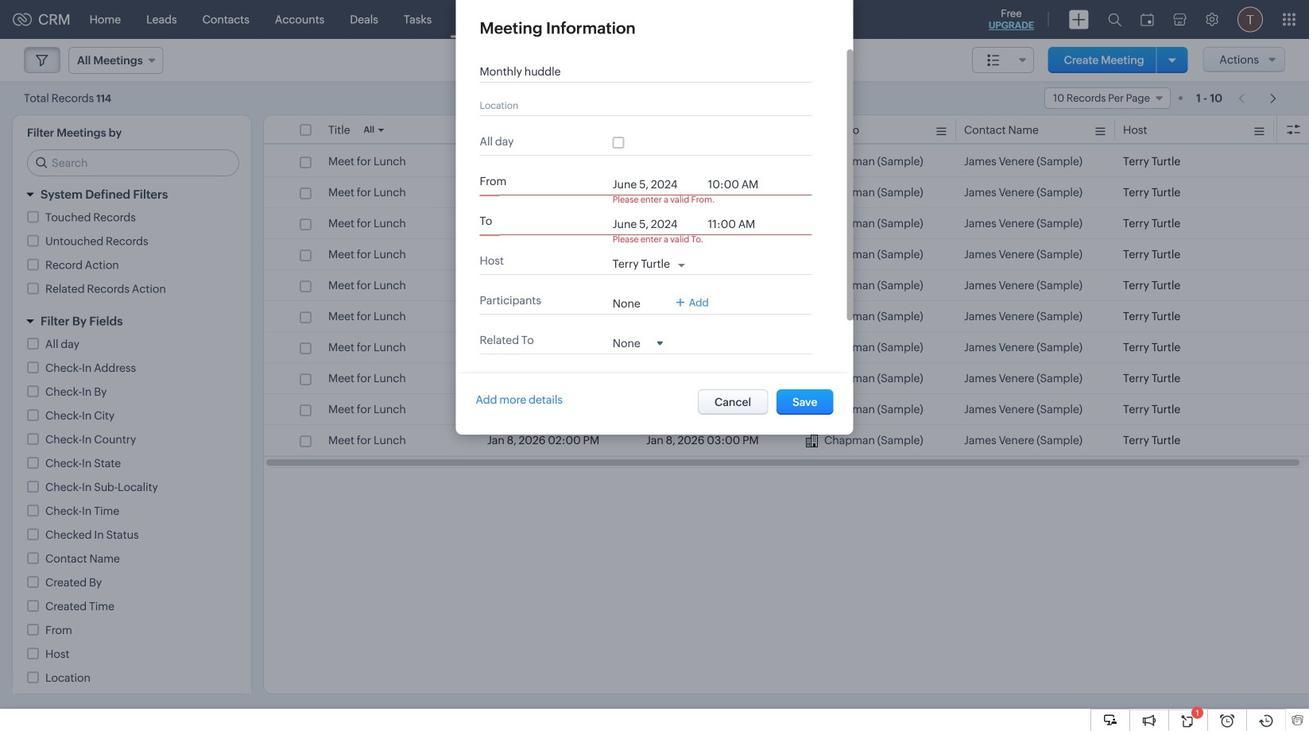 Task type: describe. For each thing, give the bounding box(es) containing it.
search element
[[1099, 0, 1132, 39]]

mmm d, yyyy text field
[[613, 178, 700, 191]]

calendar image
[[1141, 13, 1155, 26]]

hh:mm a text field
[[708, 218, 772, 231]]

Title text field
[[480, 65, 798, 78]]

search image
[[1109, 13, 1122, 26]]

mmm d, yyyy text field
[[613, 218, 700, 231]]

Search text field
[[28, 150, 239, 176]]

profile image
[[1238, 7, 1264, 32]]

Location text field
[[480, 99, 798, 111]]



Task type: vqa. For each thing, say whether or not it's contained in the screenshot.
the Search element
yes



Task type: locate. For each thing, give the bounding box(es) containing it.
None field
[[613, 336, 663, 350]]

None button
[[698, 390, 768, 415], [777, 390, 834, 415], [698, 390, 768, 415], [777, 390, 834, 415]]

create menu image
[[1070, 10, 1090, 29]]

logo image
[[13, 13, 32, 26]]

row group
[[264, 146, 1310, 456]]

hh:mm a text field
[[708, 178, 772, 191]]

create menu element
[[1060, 0, 1099, 39]]

profile element
[[1229, 0, 1273, 39]]



